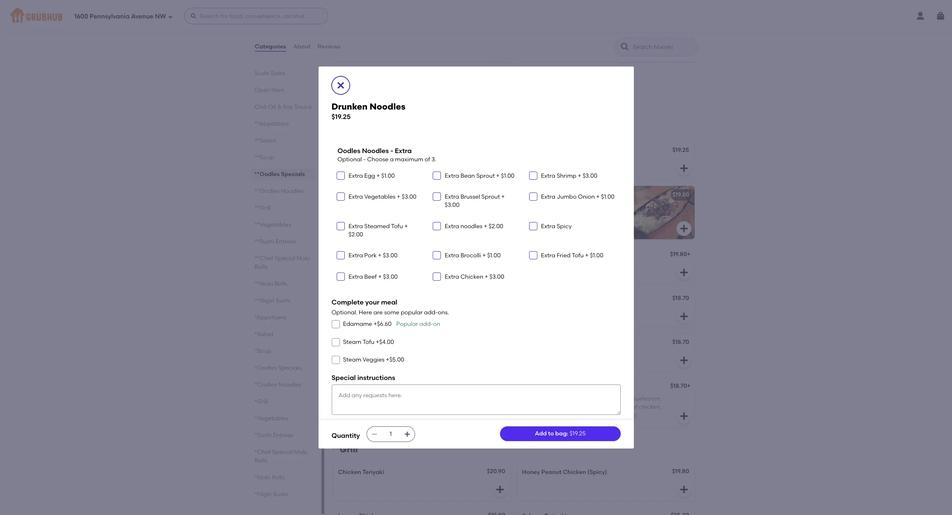 Task type: vqa. For each thing, say whether or not it's contained in the screenshot.
2nd Steam from the top
yes



Task type: describe. For each thing, give the bounding box(es) containing it.
broth
[[564, 395, 579, 402]]

*oodles specials tab
[[254, 364, 312, 372]]

special instructions
[[332, 374, 395, 382]]

$4.00
[[379, 339, 394, 346]]

special for *chef special maki rolls
[[272, 449, 292, 456]]

the
[[555, 191, 564, 198]]

1600 pennsylvania avenue nw
[[74, 13, 166, 20]]

tom
[[522, 384, 534, 391]]

spicy and sour broth with rice noodles, mushroom, tomato, cilantro & bean sprout. choice of chicken, beef, pork or vegetables (shrimp $3 extra)
[[522, 395, 662, 419]]

extra beef + $3.00
[[349, 273, 398, 280]]

ramen
[[401, 252, 421, 259]]

**maki rolls tab
[[254, 280, 312, 288]]

*nigiri
[[254, 491, 272, 498]]

1 horizontal spatial on
[[547, 191, 554, 198]]

$3.00 for extra vegetables + $3.00
[[402, 193, 417, 200]]

**nigiri sushi
[[254, 297, 290, 304]]

chicken teriyaki
[[338, 469, 384, 476]]

bo
[[350, 340, 358, 347]]

of inside spicy and sour broth with rice noodles, mushroom, tomato, cilantro & bean sprout. choice of chicken, beef, pork or vegetables (shrimp $3 extra)
[[632, 404, 637, 411]]

$19.80 + for suicide curry
[[486, 30, 507, 37]]

choose
[[367, 156, 389, 163]]

oil
[[268, 103, 276, 110]]

*maki rolls tab
[[254, 473, 312, 482]]

$18.70 button for pho bo button
[[517, 334, 695, 371]]

0 horizontal spatial -
[[363, 156, 366, 163]]

*grill
[[254, 398, 268, 405]]

$1.00 for extra fried tofu + $1.00
[[590, 252, 604, 259]]

complete your meal optional. here are some popular add-ons.
[[332, 298, 449, 316]]

instructions
[[357, 374, 395, 382]]

rolls inside *maki rolls tab
[[272, 474, 284, 481]]

$18.70 +
[[670, 383, 691, 390]]

and
[[539, 395, 550, 402]]

mushroom,
[[630, 395, 662, 402]]

specials for **oodles specials
[[281, 171, 305, 178]]

categories button
[[254, 32, 287, 62]]

suicide curry
[[522, 31, 560, 37]]

**soup tab
[[254, 153, 312, 162]]

$3
[[614, 412, 620, 419]]

+ inside extra steamed tofu + $2.00
[[404, 223, 408, 230]]

**oodles for **oodles noodles tab at the left top of page
[[254, 188, 279, 195]]

$3.00 inside extra brussel sprout + $3.00
[[445, 202, 460, 209]]

*nigiri sushi tab
[[254, 490, 312, 499]]

red curry
[[338, 31, 366, 37]]

noodles inside oodles noodles - extra optional - choose a maximum of 3.
[[362, 147, 389, 155]]

1 horizontal spatial $19.25
[[570, 430, 586, 437]]

**grill inside tab
[[254, 204, 271, 211]]

optional
[[338, 156, 362, 163]]

suicide
[[522, 31, 543, 37]]

*nigiri sushi
[[254, 491, 287, 498]]

add- inside complete your meal optional. here are some popular add-ons.
[[424, 309, 438, 316]]

complete
[[332, 298, 364, 306]]

$20.90 for oodles spicy seafood ramen
[[487, 251, 505, 258]]

$18.70 for pad thai button
[[672, 295, 689, 302]]

main navigation navigation
[[0, 0, 952, 32]]

curry for suicide curry
[[544, 31, 560, 37]]

about button
[[293, 32, 311, 62]]

maki for **chef special maki rolls
[[296, 255, 310, 262]]

popular
[[401, 309, 423, 316]]

curry inside button
[[338, 148, 354, 155]]

pho bo
[[338, 340, 358, 347]]

sushi sides tab
[[254, 69, 312, 78]]

chili
[[254, 103, 267, 110]]

noodles up **grill tab
[[281, 188, 304, 195]]

fried for tofu
[[557, 252, 571, 259]]

*salad tab
[[254, 330, 312, 339]]

*grill tab
[[254, 397, 312, 406]]

noodles on the boat image
[[633, 186, 695, 240]]

2 horizontal spatial chicken
[[563, 469, 586, 476]]

open item tab
[[254, 86, 312, 94]]

curry for red curry
[[351, 31, 366, 37]]

steam veggies + $5.00
[[343, 356, 404, 363]]

extra shrimp + $3.00
[[541, 172, 598, 179]]

$3.00 for extra pork + $3.00
[[383, 252, 398, 259]]

extra for extra vegetables
[[349, 193, 363, 200]]

add
[[535, 430, 547, 437]]

**sushi
[[254, 238, 274, 245]]

pork
[[537, 412, 550, 419]]

spicy inside spicy and sour broth with rice noodles, mushroom, tomato, cilantro & bean sprout. choice of chicken, beef, pork or vegetables (shrimp $3 extra)
[[522, 395, 537, 402]]

search icon image
[[620, 42, 630, 52]]

popular
[[396, 321, 418, 328]]

*maki rolls
[[254, 474, 284, 481]]

meal
[[381, 298, 397, 306]]

**oodles noodles tab
[[254, 187, 312, 195]]

entrees for *sushi entrees
[[273, 432, 294, 439]]

1 vertical spatial special
[[332, 374, 356, 382]]

of inside oodles noodles - extra optional - choose a maximum of 3.
[[425, 156, 430, 163]]

chili oil & soy sauce tab
[[254, 103, 312, 111]]

shrimp
[[557, 172, 577, 179]]

specials for *oodles specials
[[278, 365, 301, 372]]

soy
[[283, 103, 293, 110]]

**salad
[[254, 137, 276, 144]]

extra inside oodles noodles - extra optional - choose a maximum of 3.
[[395, 147, 412, 155]]

1 vertical spatial add-
[[419, 321, 433, 328]]

$19.25 inside drunken noodles $19.25
[[332, 113, 351, 121]]

*maki
[[254, 474, 270, 481]]

optional.
[[332, 309, 357, 316]]

$3.00 for extra shrimp + $3.00
[[583, 172, 598, 179]]

here
[[359, 309, 372, 316]]

oodles noodles - extra optional - choose a maximum of 3.
[[338, 147, 436, 163]]

rolls inside **chef special maki rolls
[[254, 264, 267, 271]]

pad for pad thai
[[338, 296, 349, 303]]

extra spicy
[[541, 223, 572, 230]]

*oodles for *oodles noodles
[[254, 381, 277, 388]]

*appetizers
[[254, 314, 286, 321]]

seafood
[[376, 252, 400, 259]]

extra pork + $3.00
[[349, 252, 398, 259]]

1 horizontal spatial **oodles noodles
[[332, 123, 408, 133]]

fried for rice
[[352, 74, 366, 81]]

0 horizontal spatial tofu
[[363, 339, 375, 346]]

noodles down $5.00
[[396, 384, 420, 391]]

*soup
[[254, 348, 271, 355]]

0 vertical spatial $20.90
[[669, 30, 687, 37]]

*sushi entrees
[[254, 432, 294, 439]]

stir-
[[369, 384, 381, 391]]

extra for extra brocolli
[[445, 252, 459, 259]]

thai fried rice (spicy) button
[[333, 69, 511, 106]]

*soup tab
[[254, 347, 312, 356]]

or
[[551, 412, 557, 419]]

rolls inside **maki rolls tab
[[274, 280, 287, 287]]

see
[[535, 252, 545, 259]]

(spicy) for thai fried rice (spicy)
[[381, 74, 401, 81]]

extra for extra brussel sprout
[[445, 193, 459, 200]]

brussel
[[461, 193, 480, 200]]

$3.00 for extra chicken + $3.00
[[490, 273, 504, 280]]

to
[[548, 430, 554, 437]]

brocolli
[[461, 252, 481, 259]]

1 vertical spatial on
[[433, 321, 440, 328]]

**nigiri sushi tab
[[254, 296, 312, 305]]

spicy for oodles
[[359, 252, 375, 259]]

rolls inside *chef special maki rolls
[[254, 457, 267, 464]]

special for **chef special maki rolls
[[274, 255, 295, 262]]

nw
[[155, 13, 166, 20]]

$5.00
[[389, 356, 404, 363]]

*salad
[[254, 331, 273, 338]]

extra for extra bean sprout
[[445, 172, 459, 179]]

avenue
[[131, 13, 153, 20]]

spicy for extra
[[557, 223, 572, 230]]

**sushi entrees tab
[[254, 237, 312, 246]]

**maki rolls
[[254, 280, 287, 287]]

pad thai button
[[333, 290, 511, 327]]

pad thai
[[338, 296, 363, 303]]

pho
[[338, 340, 349, 347]]

**appetizers
[[254, 120, 289, 127]]

& inside spicy and sour broth with rice noodles, mushroom, tomato, cilantro & bean sprout. choice of chicken, beef, pork or vegetables (shrimp $3 extra)
[[568, 404, 573, 411]]

pad see you
[[522, 252, 557, 259]]

ons.
[[438, 309, 449, 316]]



Task type: locate. For each thing, give the bounding box(es) containing it.
specials
[[281, 171, 305, 178], [278, 365, 301, 372]]

**grill up **vegetables
[[254, 204, 271, 211]]

extra left noodles
[[445, 223, 459, 230]]

*chef
[[254, 449, 270, 456]]

sushi for **nigiri sushi
[[276, 297, 290, 304]]

2 vertical spatial fried
[[381, 384, 395, 391]]

pad
[[522, 252, 533, 259], [338, 296, 349, 303]]

sushi inside tab
[[273, 491, 287, 498]]

edamame
[[343, 321, 372, 328]]

2 vertical spatial special
[[272, 449, 292, 456]]

**chef special maki rolls tab
[[254, 254, 312, 271]]

1 vertical spatial $18.70
[[672, 339, 689, 346]]

0 vertical spatial oodles
[[338, 147, 360, 155]]

0 horizontal spatial $2.00
[[349, 231, 363, 238]]

*chef special maki rolls
[[254, 449, 307, 464]]

extra egg + $1.00
[[349, 172, 395, 179]]

0 vertical spatial $2.00
[[489, 223, 503, 230]]

1 horizontal spatial $2.00
[[489, 223, 503, 230]]

tofu right steamed
[[391, 223, 403, 230]]

1 vertical spatial thai
[[351, 296, 363, 303]]

0 horizontal spatial of
[[425, 156, 430, 163]]

2 horizontal spatial spicy
[[557, 223, 572, 230]]

on left the at the top
[[547, 191, 554, 198]]

& down broth
[[568, 404, 573, 411]]

1 vertical spatial **oodles noodles
[[254, 188, 304, 195]]

2 horizontal spatial $19.25
[[673, 147, 689, 154]]

extra left brussel
[[445, 193, 459, 200]]

0 vertical spatial steam
[[343, 339, 361, 346]]

steam down edamame
[[343, 339, 361, 346]]

your
[[365, 298, 380, 306]]

curry laksa
[[338, 148, 372, 155]]

extra)
[[621, 412, 638, 419]]

sprout
[[476, 172, 495, 179], [481, 193, 500, 200]]

oodles for spicy
[[338, 252, 358, 259]]

$20.90 +
[[669, 30, 691, 37]]

$19.25 button
[[517, 142, 695, 179]]

reviews button
[[317, 32, 341, 62]]

red
[[338, 31, 349, 37]]

steam for steam veggies
[[343, 356, 361, 363]]

$19.80 +
[[486, 30, 507, 37], [486, 191, 507, 198], [670, 251, 691, 258]]

$18.70 for pho bo button
[[672, 339, 689, 346]]

1 horizontal spatial -
[[390, 147, 393, 155]]

**oodles noodles down drunken noodles $19.25
[[332, 123, 408, 133]]

entrees down **vegetables tab in the left of the page
[[275, 238, 296, 245]]

extra left bean
[[445, 172, 459, 179]]

singapore
[[338, 384, 367, 391]]

**oodles down drunken
[[332, 123, 370, 133]]

entrees for **sushi entrees
[[275, 238, 296, 245]]

2 vertical spatial $19.25
[[570, 430, 586, 437]]

2 horizontal spatial fried
[[557, 252, 571, 259]]

sour
[[551, 395, 563, 402]]

0 vertical spatial sushi
[[254, 70, 269, 77]]

steam down bo
[[343, 356, 361, 363]]

0 vertical spatial tofu
[[391, 223, 403, 230]]

0 horizontal spatial **oodles noodles
[[254, 188, 304, 195]]

**oodles specials tab
[[254, 170, 312, 179]]

2 vertical spatial $19.80 +
[[670, 251, 691, 258]]

oodles up 'optional'
[[338, 147, 360, 155]]

thai fried rice (spicy)
[[338, 74, 401, 81]]

chicken left the teriyaki
[[338, 469, 361, 476]]

2 vertical spatial spicy
[[522, 395, 537, 402]]

add to bag: $19.25
[[535, 430, 586, 437]]

$20.90 up search nooshi search field
[[669, 30, 687, 37]]

**oodles noodles down **oodles specials
[[254, 188, 304, 195]]

tofu for extra fried tofu
[[572, 252, 584, 259]]

extra chicken + $3.00
[[445, 273, 504, 280]]

1 vertical spatial of
[[632, 404, 637, 411]]

rolls down *chef
[[254, 457, 267, 464]]

0 vertical spatial **oodles
[[332, 123, 370, 133]]

entrees down *vegetables tab
[[273, 432, 294, 439]]

1 vertical spatial $19.25
[[673, 147, 689, 154]]

extra up maximum
[[395, 147, 412, 155]]

spicy down "jumbo"
[[557, 223, 572, 230]]

on down the ons.
[[433, 321, 440, 328]]

$20.90 for chicken teriyaki
[[487, 468, 505, 475]]

0 horizontal spatial thai
[[338, 74, 351, 81]]

0 vertical spatial &
[[277, 103, 281, 110]]

$2.00 inside extra steamed tofu + $2.00
[[349, 231, 363, 238]]

rolls right *maki
[[272, 474, 284, 481]]

- up "a"
[[390, 147, 393, 155]]

vegetables
[[364, 193, 396, 200]]

quantity
[[332, 432, 360, 440]]

$3.00 right vegetables at the top
[[402, 193, 417, 200]]

2 vertical spatial $18.70
[[670, 383, 687, 390]]

**grill down quantity
[[332, 444, 358, 455]]

noodles up oodles noodles - extra optional - choose a maximum of 3. on the top left
[[372, 123, 408, 133]]

0 vertical spatial pad
[[522, 252, 533, 259]]

1 vertical spatial **grill
[[332, 444, 358, 455]]

tofu inside extra steamed tofu + $2.00
[[391, 223, 403, 230]]

2 horizontal spatial tofu
[[572, 252, 584, 259]]

**chef
[[254, 255, 273, 262]]

curry right red
[[351, 31, 366, 37]]

0 horizontal spatial (spicy)
[[381, 74, 401, 81]]

sushi left sides at the left top of the page
[[254, 70, 269, 77]]

$20.90 right brocolli
[[487, 251, 505, 258]]

$2.00 right noodles
[[489, 223, 503, 230]]

(spicy)
[[381, 74, 401, 81], [588, 469, 607, 476]]

& right oil
[[277, 103, 281, 110]]

bag:
[[555, 430, 568, 437]]

special
[[274, 255, 295, 262], [332, 374, 356, 382], [272, 449, 292, 456]]

egg
[[364, 172, 375, 179]]

1 horizontal spatial thai
[[351, 296, 363, 303]]

extra noodles + $2.00
[[445, 223, 503, 230]]

$19.80 + for noodles on the boat
[[486, 191, 507, 198]]

$3.00 down 'extra brocolli + $1.00'
[[490, 273, 504, 280]]

*oodles for *oodles specials
[[254, 365, 277, 372]]

extra for extra egg
[[349, 172, 363, 179]]

$3.00 up onion
[[583, 172, 598, 179]]

2 *oodles from the top
[[254, 381, 277, 388]]

sushi down *maki rolls tab
[[273, 491, 287, 498]]

about
[[293, 43, 311, 50]]

$1.00 for extra jumbo onion + $1.00
[[601, 193, 615, 200]]

**oodles specials
[[254, 171, 305, 178]]

(spicy) for honey peanut chicken (spicy)
[[588, 469, 607, 476]]

extra up you
[[541, 223, 555, 230]]

1 vertical spatial *oodles
[[254, 381, 277, 388]]

**oodles inside tab
[[254, 188, 279, 195]]

oodles spicy seafood ramen
[[338, 252, 421, 259]]

1 vertical spatial $2.00
[[349, 231, 363, 238]]

peanut
[[541, 469, 562, 476]]

fried left rice
[[352, 74, 366, 81]]

extra left beef
[[349, 273, 363, 280]]

1 horizontal spatial (spicy)
[[588, 469, 607, 476]]

2 vertical spatial **oodles
[[254, 188, 279, 195]]

1 horizontal spatial chicken
[[461, 273, 483, 280]]

**salad tab
[[254, 136, 312, 145]]

special up singapore at the bottom left of the page
[[332, 374, 356, 382]]

steam
[[343, 339, 361, 346], [343, 356, 361, 363]]

$18.70 button
[[517, 290, 695, 327], [517, 334, 695, 371]]

0 vertical spatial on
[[547, 191, 554, 198]]

**vegetables tab
[[254, 221, 312, 229]]

noodles,
[[606, 395, 629, 402]]

0 horizontal spatial fried
[[352, 74, 366, 81]]

1 vertical spatial maki
[[294, 449, 307, 456]]

extra for extra jumbo onion
[[541, 193, 555, 200]]

1 vertical spatial **oodles
[[254, 171, 280, 178]]

0 vertical spatial spicy
[[557, 223, 572, 230]]

*oodles up '*grill'
[[254, 381, 277, 388]]

extra for extra noodles
[[445, 223, 459, 230]]

chili oil & soy sauce
[[254, 103, 312, 110]]

extra for extra fried tofu
[[541, 252, 555, 259]]

$2.00
[[489, 223, 503, 230], [349, 231, 363, 238]]

0 horizontal spatial **grill
[[254, 204, 271, 211]]

2 vertical spatial sushi
[[273, 491, 287, 498]]

maki for *chef special maki rolls
[[294, 449, 307, 456]]

sprout for extra brussel sprout
[[481, 193, 500, 200]]

sauce
[[294, 103, 312, 110]]

1 vertical spatial $18.70 button
[[517, 334, 695, 371]]

rolls right **maki
[[274, 280, 287, 287]]

sprout for extra bean sprout
[[476, 172, 495, 179]]

**appetizers tab
[[254, 119, 312, 128]]

0 vertical spatial maki
[[296, 255, 310, 262]]

0 vertical spatial fried
[[352, 74, 366, 81]]

steam for steam tofu
[[343, 339, 361, 346]]

$19.25 inside button
[[673, 147, 689, 154]]

0 vertical spatial special
[[274, 255, 295, 262]]

extra left shrimp
[[541, 172, 555, 179]]

curry right 'suicide'
[[544, 31, 560, 37]]

- down laksa on the left top
[[363, 156, 366, 163]]

oodles for noodles
[[338, 147, 360, 155]]

0 horizontal spatial $19.25
[[332, 113, 351, 121]]

1 horizontal spatial of
[[632, 404, 637, 411]]

extra left steamed
[[349, 223, 363, 230]]

0 horizontal spatial on
[[433, 321, 440, 328]]

pennsylvania
[[90, 13, 130, 20]]

1 vertical spatial oodles
[[338, 252, 358, 259]]

0 vertical spatial $18.70 button
[[517, 290, 695, 327]]

0 horizontal spatial &
[[277, 103, 281, 110]]

0 vertical spatial specials
[[281, 171, 305, 178]]

spicy left seafood
[[359, 252, 375, 259]]

*sushi entrees tab
[[254, 431, 312, 440]]

fried down instructions
[[381, 384, 395, 391]]

sushi inside "tab"
[[254, 70, 269, 77]]

beef
[[364, 273, 377, 280]]

mee goreng
[[338, 191, 373, 198]]

sprout inside extra brussel sprout + $3.00
[[481, 193, 500, 200]]

$18.70
[[672, 295, 689, 302], [672, 339, 689, 346], [670, 383, 687, 390]]

extra left egg
[[349, 172, 363, 179]]

extra jumbo onion + $1.00
[[541, 193, 615, 200]]

of up extra)
[[632, 404, 637, 411]]

singapore stir-fried noodles
[[338, 384, 420, 391]]

1 vertical spatial steam
[[343, 356, 361, 363]]

**oodles down **oodles specials
[[254, 188, 279, 195]]

$2.00 up extra pork + $3.00 on the left of the page
[[349, 231, 363, 238]]

chicken right peanut
[[563, 469, 586, 476]]

$3.00
[[583, 172, 598, 179], [402, 193, 417, 200], [445, 202, 460, 209], [383, 252, 398, 259], [383, 273, 398, 280], [490, 273, 504, 280]]

specials down **soup tab
[[281, 171, 305, 178]]

tom yum noodle soup
[[522, 384, 585, 391]]

*vegetables
[[254, 415, 288, 422]]

**oodles down **soup
[[254, 171, 280, 178]]

**soup
[[254, 154, 274, 161]]

1 vertical spatial entrees
[[273, 432, 294, 439]]

*vegetables tab
[[254, 414, 312, 423]]

tofu right you
[[572, 252, 584, 259]]

yum
[[535, 384, 548, 391]]

special inside *chef special maki rolls
[[272, 449, 292, 456]]

entrees inside "tab"
[[275, 238, 296, 245]]

2 $18.70 button from the top
[[517, 334, 695, 371]]

add- up "popular add-on"
[[424, 309, 438, 316]]

with
[[581, 395, 592, 402]]

0 vertical spatial add-
[[424, 309, 438, 316]]

oodles left pork
[[338, 252, 358, 259]]

noodles up choose
[[362, 147, 389, 155]]

laksa
[[355, 148, 372, 155]]

sushi down **maki rolls tab on the left bottom of the page
[[276, 297, 290, 304]]

bean
[[574, 404, 589, 411]]

$3.00 for extra beef + $3.00
[[383, 273, 398, 280]]

*oodles specials
[[254, 365, 301, 372]]

extra for extra steamed tofu
[[349, 223, 363, 230]]

1 horizontal spatial spicy
[[522, 395, 537, 402]]

0 vertical spatial **grill
[[254, 204, 271, 211]]

$3.00 right beef
[[383, 273, 398, 280]]

pad up optional.
[[338, 296, 349, 303]]

svg image inside 'main navigation' navigation
[[190, 13, 197, 19]]

thai up drunken
[[338, 74, 351, 81]]

*chef special maki rolls tab
[[254, 448, 312, 465]]

-
[[390, 147, 393, 155], [363, 156, 366, 163]]

svg image
[[936, 11, 946, 21], [168, 14, 173, 19], [679, 47, 689, 56], [336, 80, 346, 90], [495, 164, 505, 173], [435, 173, 440, 178], [435, 194, 440, 199], [495, 224, 505, 234], [338, 253, 343, 258], [531, 253, 536, 258], [495, 268, 505, 278], [435, 274, 440, 279], [679, 312, 689, 322], [333, 322, 338, 327], [333, 340, 338, 345], [679, 356, 689, 366], [679, 412, 689, 421], [371, 431, 378, 438], [404, 431, 411, 438], [495, 485, 505, 495], [679, 485, 689, 495]]

Special instructions text field
[[332, 385, 621, 415]]

curry laksa button
[[333, 142, 511, 179]]

drunken noodles $19.25
[[332, 101, 406, 121]]

1 vertical spatial (spicy)
[[588, 469, 607, 476]]

extra for extra shrimp
[[541, 172, 555, 179]]

extra
[[395, 147, 412, 155], [349, 172, 363, 179], [445, 172, 459, 179], [541, 172, 555, 179], [349, 193, 363, 200], [445, 193, 459, 200], [541, 193, 555, 200], [349, 223, 363, 230], [445, 223, 459, 230], [541, 223, 555, 230], [349, 252, 363, 259], [445, 252, 459, 259], [541, 252, 555, 259], [349, 273, 363, 280], [445, 273, 459, 280]]

specials inside *oodles specials tab
[[278, 365, 301, 372]]

extra inside extra brussel sprout + $3.00
[[445, 193, 459, 200]]

sprout right bean
[[476, 172, 495, 179]]

specials down *soup tab
[[278, 365, 301, 372]]

1 horizontal spatial tofu
[[391, 223, 403, 230]]

0 vertical spatial of
[[425, 156, 430, 163]]

extra left pork
[[349, 252, 363, 259]]

**oodles inside tab
[[254, 171, 280, 178]]

add- down the popular
[[419, 321, 433, 328]]

noodle
[[549, 384, 569, 391]]

of left 3.
[[425, 156, 430, 163]]

bean
[[461, 172, 475, 179]]

special inside **chef special maki rolls
[[274, 255, 295, 262]]

tofu right bo
[[363, 339, 375, 346]]

1 vertical spatial fried
[[557, 252, 571, 259]]

rolls down **chef
[[254, 264, 267, 271]]

0 vertical spatial sprout
[[476, 172, 495, 179]]

sprout right brussel
[[481, 193, 500, 200]]

extra inside extra steamed tofu + $2.00
[[349, 223, 363, 230]]

spicy up the tomato,
[[522, 395, 537, 402]]

noodles on the boat
[[522, 191, 579, 198]]

rice
[[368, 74, 380, 81]]

$3.00 up extra noodles + $2.00 on the top of page
[[445, 202, 460, 209]]

noodles left the at the top
[[522, 191, 545, 198]]

1 vertical spatial pad
[[338, 296, 349, 303]]

thai left your
[[351, 296, 363, 303]]

noodles down rice
[[370, 101, 406, 112]]

oodles inside oodles noodles - extra optional - choose a maximum of 3.
[[338, 147, 360, 155]]

1 steam from the top
[[343, 339, 361, 346]]

1 *oodles from the top
[[254, 365, 277, 372]]

extra bean sprout + $1.00
[[445, 172, 515, 179]]

$19.25
[[332, 113, 351, 121], [673, 147, 689, 154], [570, 430, 586, 437]]

sushi for *nigiri sushi
[[273, 491, 287, 498]]

goreng
[[352, 191, 373, 198]]

item
[[271, 87, 284, 94]]

extra for extra beef
[[349, 273, 363, 280]]

Search Nooshi search field
[[632, 43, 695, 51]]

2 vertical spatial tofu
[[363, 339, 375, 346]]

Input item quantity number field
[[382, 427, 400, 442]]

special down **sushi entrees "tab" in the left of the page
[[274, 255, 295, 262]]

popular add-on
[[396, 321, 440, 328]]

**oodles noodles inside tab
[[254, 188, 304, 195]]

noodles down *oodles specials tab
[[278, 381, 301, 388]]

**chef special maki rolls
[[254, 255, 310, 271]]

extra down 'extra brocolli + $1.00'
[[445, 273, 459, 280]]

jumbo
[[557, 193, 577, 200]]

edamame + $6.60
[[343, 321, 392, 328]]

noodles inside drunken noodles $19.25
[[370, 101, 406, 112]]

0 vertical spatial (spicy)
[[381, 74, 401, 81]]

extra left brocolli
[[445, 252, 459, 259]]

**oodles
[[332, 123, 370, 133], [254, 171, 280, 178], [254, 188, 279, 195]]

maki inside *chef special maki rolls
[[294, 449, 307, 456]]

0 horizontal spatial pad
[[338, 296, 349, 303]]

sushi inside tab
[[276, 297, 290, 304]]

1 vertical spatial tofu
[[572, 252, 584, 259]]

& inside tab
[[277, 103, 281, 110]]

maki down the *sushi entrees tab
[[294, 449, 307, 456]]

1 vertical spatial $19.80 +
[[486, 191, 507, 198]]

you
[[546, 252, 557, 259]]

fried inside button
[[352, 74, 366, 81]]

thai inside button
[[338, 74, 351, 81]]

1 vertical spatial &
[[568, 404, 573, 411]]

1 $18.70 button from the top
[[517, 290, 695, 327]]

**grill tab
[[254, 204, 312, 212]]

0 horizontal spatial chicken
[[338, 469, 361, 476]]

extra left vegetables at the top
[[349, 193, 363, 200]]

svg image
[[190, 13, 197, 19], [679, 164, 689, 173], [338, 173, 343, 178], [531, 173, 536, 178], [338, 194, 343, 199], [531, 194, 536, 199], [338, 224, 343, 229], [531, 224, 536, 229], [679, 224, 689, 234], [679, 268, 689, 278], [338, 274, 343, 279], [495, 412, 505, 421]]

1 vertical spatial specials
[[278, 365, 301, 372]]

&
[[277, 103, 281, 110], [568, 404, 573, 411]]

pad for pad see you
[[522, 252, 533, 259]]

open item
[[254, 87, 284, 94]]

extra left "jumbo"
[[541, 193, 555, 200]]

0 vertical spatial *oodles
[[254, 365, 277, 372]]

extra for extra chicken
[[445, 273, 459, 280]]

0 vertical spatial $18.70
[[672, 295, 689, 302]]

extra vegetables + $3.00
[[349, 193, 417, 200]]

1 horizontal spatial pad
[[522, 252, 533, 259]]

2 vertical spatial $20.90
[[487, 468, 505, 475]]

pad inside button
[[338, 296, 349, 303]]

pad left see
[[522, 252, 533, 259]]

2 steam from the top
[[343, 356, 361, 363]]

**vegetables
[[254, 221, 291, 228]]

extra down extra spicy
[[541, 252, 555, 259]]

$3.00 right pork
[[383, 252, 398, 259]]

thai inside button
[[351, 296, 363, 303]]

+ inside extra brussel sprout + $3.00
[[501, 193, 505, 200]]

$1.00 for extra bean sprout + $1.00
[[501, 172, 515, 179]]

1 vertical spatial -
[[363, 156, 366, 163]]

0 vertical spatial thai
[[338, 74, 351, 81]]

+
[[503, 30, 507, 37], [687, 30, 691, 37], [377, 172, 380, 179], [496, 172, 500, 179], [578, 172, 581, 179], [503, 191, 507, 198], [397, 193, 400, 200], [501, 193, 505, 200], [596, 193, 600, 200], [404, 223, 408, 230], [484, 223, 487, 230], [687, 251, 691, 258], [378, 252, 381, 259], [482, 252, 486, 259], [585, 252, 589, 259], [378, 273, 382, 280], [485, 273, 488, 280], [374, 321, 377, 328], [376, 339, 379, 346], [386, 356, 389, 363], [687, 383, 691, 390]]

pho bo button
[[333, 334, 511, 371]]

chicken down 'extra brocolli + $1.00'
[[461, 273, 483, 280]]

tofu for extra steamed tofu
[[391, 223, 403, 230]]

specials inside **oodles specials tab
[[281, 171, 305, 178]]

0 vertical spatial -
[[390, 147, 393, 155]]

1 vertical spatial $20.90
[[487, 251, 505, 258]]

$20.90 left honey on the bottom of page
[[487, 468, 505, 475]]

0 vertical spatial **oodles noodles
[[332, 123, 408, 133]]

steam tofu + $4.00
[[343, 339, 394, 346]]

(spicy) inside button
[[381, 74, 401, 81]]

1 horizontal spatial fried
[[381, 384, 395, 391]]

0 vertical spatial $19.80 +
[[486, 30, 507, 37]]

maki inside **chef special maki rolls
[[296, 255, 310, 262]]

veggies
[[363, 356, 385, 363]]

1 vertical spatial sushi
[[276, 297, 290, 304]]

*oodles noodles tab
[[254, 381, 312, 389]]

extra steamed tofu + $2.00
[[349, 223, 408, 238]]

special down the *sushi entrees tab
[[272, 449, 292, 456]]

*oodles down *soup
[[254, 365, 277, 372]]

maki down **sushi entrees "tab" in the left of the page
[[296, 255, 310, 262]]

*sushi
[[254, 432, 271, 439]]

1 horizontal spatial **grill
[[332, 444, 358, 455]]

extra brussel sprout + $3.00
[[445, 193, 505, 209]]

entrees inside tab
[[273, 432, 294, 439]]

curry up 'optional'
[[338, 148, 354, 155]]

0 vertical spatial entrees
[[275, 238, 296, 245]]

*appetizers tab
[[254, 313, 312, 322]]

**oodles for **oodles specials tab
[[254, 171, 280, 178]]

fried right you
[[557, 252, 571, 259]]

$18.70 button for pad thai button
[[517, 290, 695, 327]]

extra for extra pork
[[349, 252, 363, 259]]

0 vertical spatial $19.25
[[332, 113, 351, 121]]

1 vertical spatial spicy
[[359, 252, 375, 259]]

1 vertical spatial sprout
[[481, 193, 500, 200]]



